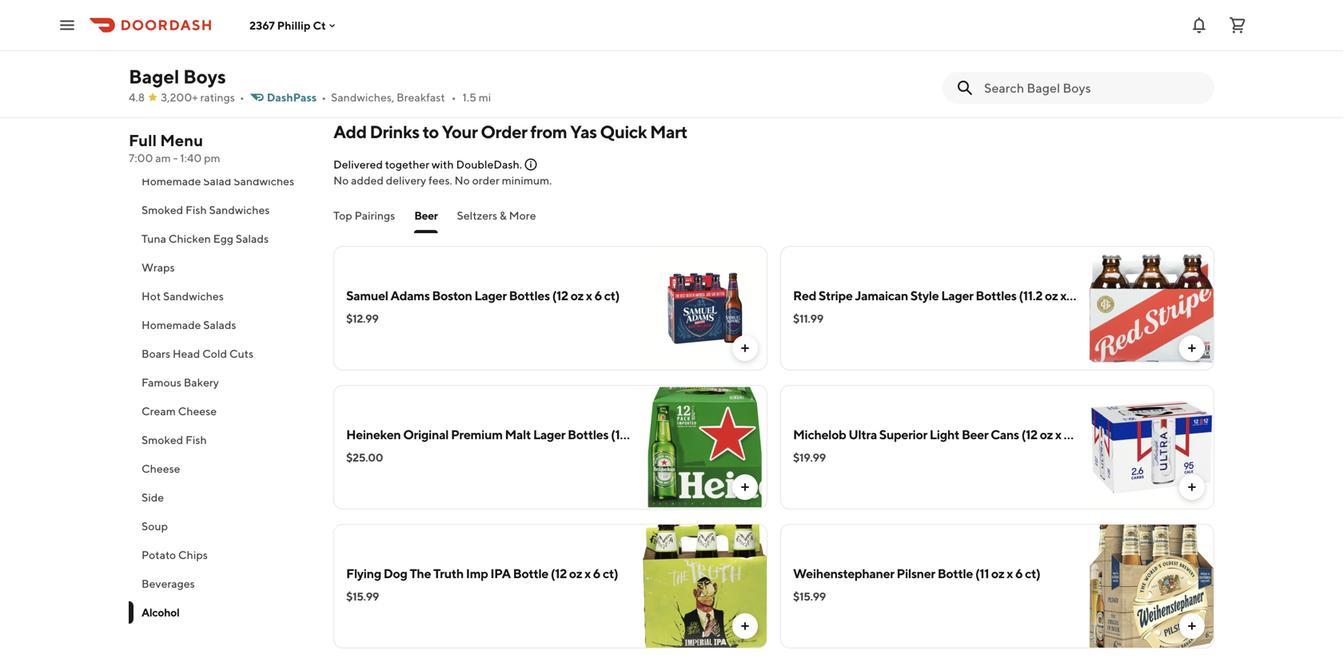Task type: vqa. For each thing, say whether or not it's contained in the screenshot.


Task type: locate. For each thing, give the bounding box(es) containing it.
1 vertical spatial homemade
[[142, 319, 201, 332]]

1 fish from the top
[[185, 203, 207, 217]]

homemade down -
[[142, 175, 201, 188]]

menu
[[160, 131, 203, 150]]

sizes,
[[936, 24, 963, 38]]

0 horizontal spatial $15.99
[[346, 590, 379, 604]]

homemade down hot sandwiches
[[142, 319, 201, 332]]

smoked
[[142, 203, 183, 217], [142, 434, 183, 447]]

lager right boston
[[474, 288, 507, 303]]

1 vertical spatial sandwiches
[[209, 203, 270, 217]]

2 smoked from the top
[[142, 434, 183, 447]]

2 horizontal spatial bottles
[[976, 288, 1017, 303]]

2 horizontal spatial lager
[[941, 288, 973, 303]]

taste
[[1119, 8, 1144, 22]]

cheese down bakery
[[178, 405, 217, 418]]

soup
[[142, 520, 168, 533]]

breakfast
[[397, 91, 445, 104]]

sweet
[[1086, 8, 1117, 22]]

1 • from the left
[[240, 91, 244, 104]]

cheese inside cream cheese "button"
[[178, 405, 217, 418]]

0 vertical spatial beer
[[414, 209, 438, 222]]

delivery
[[386, 174, 426, 187]]

1 horizontal spatial lager
[[533, 427, 565, 443]]

2 bottle from the left
[[938, 566, 973, 582]]

fish down cream cheese
[[185, 434, 207, 447]]

no added delivery fees. no order minimum.
[[333, 174, 552, 187]]

mart
[[650, 122, 687, 142]]

add item to cart image
[[1186, 342, 1198, 355], [739, 620, 752, 633], [1186, 620, 1198, 633]]

$25.00
[[346, 451, 383, 465]]

bottles right boston
[[509, 288, 550, 303]]

mi
[[479, 91, 491, 104]]

0 horizontal spatial bottles
[[509, 288, 550, 303]]

fiji
[[952, 8, 968, 22]]

1 vertical spatial fish
[[185, 434, 207, 447]]

ct)
[[604, 288, 620, 303], [1078, 288, 1094, 303], [667, 427, 683, 443], [1078, 427, 1093, 443], [603, 566, 618, 582], [1025, 566, 1040, 582]]

2 $15.99 from the left
[[793, 590, 826, 604]]

delivered together with doubledash.
[[333, 158, 522, 171]]

each
[[1171, 8, 1195, 22]]

0 vertical spatial salads
[[236, 232, 269, 245]]

homemade
[[142, 175, 201, 188], [142, 319, 201, 332]]

salad
[[203, 175, 231, 188]]

smoked fish sandwiches
[[142, 203, 270, 217]]

• right dashpass
[[321, 91, 326, 104]]

smoked down cream at the bottom left of the page
[[142, 434, 183, 447]]

doordash
[[1024, 40, 1075, 54]]

2 vertical spatial sandwiches
[[163, 290, 224, 303]]

a refreshing, naturally-sourced fiji water, offering a subtly sweet taste with each sip. enjoy in two convenient sizes, perfect for quick hydration or lengthier refreshment needs. description generated by doordash using ai
[[793, 8, 1195, 54]]

smoked inside smoked fish sandwiches button
[[142, 203, 183, 217]]

two
[[855, 24, 874, 38]]

12
[[653, 427, 665, 443], [1064, 427, 1076, 443]]

drinks
[[370, 122, 419, 142]]

fish
[[185, 203, 207, 217], [185, 434, 207, 447]]

sip.
[[793, 24, 810, 38]]

offering
[[1003, 8, 1043, 22]]

6
[[594, 288, 602, 303], [1069, 288, 1076, 303], [593, 566, 600, 582], [1015, 566, 1023, 582]]

full menu 7:00 am - 1:40 pm
[[129, 131, 220, 165]]

full
[[129, 131, 157, 150]]

(12
[[552, 288, 568, 303], [611, 427, 627, 443], [1021, 427, 1038, 443], [551, 566, 567, 582]]

$15.99 down weihenstephaner
[[793, 590, 826, 604]]

bottle right ipa
[[513, 566, 548, 582]]

1 $15.99 from the left
[[346, 590, 379, 604]]

4.8
[[129, 91, 145, 104]]

add item to cart image for michelob ultra superior light beer cans (12 oz x 12 ct)
[[1186, 481, 1198, 494]]

lager
[[474, 288, 507, 303], [941, 288, 973, 303], [533, 427, 565, 443]]

naturally-
[[860, 8, 909, 22]]

beer left cans
[[962, 427, 988, 443]]

side
[[142, 491, 164, 504]]

michelob
[[793, 427, 846, 443]]

egg
[[213, 232, 233, 245]]

1 horizontal spatial 12
[[1064, 427, 1076, 443]]

no
[[333, 174, 349, 187], [455, 174, 470, 187]]

from
[[530, 122, 567, 142]]

salads right egg
[[236, 232, 269, 245]]

notification bell image
[[1190, 16, 1209, 35]]

2 fish from the top
[[185, 434, 207, 447]]

1 vertical spatial smoked
[[142, 434, 183, 447]]

sandwiches for smoked fish sandwiches
[[209, 203, 270, 217]]

• left "1.5"
[[451, 91, 456, 104]]

1 12 from the left
[[653, 427, 665, 443]]

potato
[[142, 549, 176, 562]]

ultra
[[849, 427, 877, 443]]

2367
[[249, 19, 275, 32]]

0 vertical spatial smoked
[[142, 203, 183, 217]]

sandwiches right salad
[[234, 175, 294, 188]]

(11.2
[[1019, 288, 1043, 303]]

1 horizontal spatial bottles
[[568, 427, 609, 443]]

• for sandwiches, breakfast • 1.5 mi
[[451, 91, 456, 104]]

smoked for smoked fish sandwiches
[[142, 203, 183, 217]]

michelob ultra superior light beer cans (12 oz x 12 ct)
[[793, 427, 1093, 443]]

beer down fees.
[[414, 209, 438, 222]]

heineken original premium malt lager bottles (12 oz x 12 ct)
[[346, 427, 683, 443]]

0 vertical spatial cheese
[[178, 405, 217, 418]]

sourced
[[909, 8, 950, 22]]

with up lengthier
[[1146, 8, 1169, 22]]

or
[[1102, 24, 1113, 38]]

beverages button
[[129, 570, 314, 599]]

0 vertical spatial sandwiches
[[234, 175, 294, 188]]

bottles right malt
[[568, 427, 609, 443]]

with up no added delivery fees. no order minimum.
[[432, 158, 454, 171]]

generated
[[954, 40, 1007, 54]]

smoked for smoked fish
[[142, 434, 183, 447]]

yas
[[570, 122, 597, 142]]

cheese up the side
[[142, 463, 180, 476]]

minimum.
[[502, 174, 552, 187]]

3 • from the left
[[451, 91, 456, 104]]

1 vertical spatial salads
[[203, 319, 236, 332]]

fish up chicken
[[185, 203, 207, 217]]

3,200+ ratings •
[[161, 91, 244, 104]]

weihenstephaner pilsner bottle (11 oz x 6 ct)
[[793, 566, 1040, 582]]

1 smoked from the top
[[142, 203, 183, 217]]

michelob ultra superior light beer cans (12 oz x 12 ct) image
[[1090, 385, 1214, 510]]

• right ratings
[[240, 91, 244, 104]]

lager right style at the top
[[941, 288, 973, 303]]

smoked inside smoked fish button
[[142, 434, 183, 447]]

3,200+
[[161, 91, 198, 104]]

$15.99 for weihenstephaner pilsner bottle (11 oz x 6 ct)
[[793, 590, 826, 604]]

oz
[[571, 288, 584, 303], [1045, 288, 1058, 303], [629, 427, 642, 443], [1040, 427, 1053, 443], [569, 566, 582, 582], [991, 566, 1005, 582]]

0 vertical spatial fish
[[185, 203, 207, 217]]

2367 phillip ct
[[249, 19, 326, 32]]

1 vertical spatial with
[[432, 158, 454, 171]]

original
[[403, 427, 449, 443]]

bottle left (11
[[938, 566, 973, 582]]

0 horizontal spatial no
[[333, 174, 349, 187]]

sandwiches up egg
[[209, 203, 270, 217]]

smoked up tuna
[[142, 203, 183, 217]]

bottle
[[513, 566, 548, 582], [938, 566, 973, 582]]

0 horizontal spatial bottle
[[513, 566, 548, 582]]

no down delivered
[[333, 174, 349, 187]]

add item to cart image for 6
[[739, 620, 752, 633]]

tuna
[[142, 232, 166, 245]]

homemade salad sandwiches button
[[129, 167, 314, 196]]

1 vertical spatial beer
[[962, 427, 988, 443]]

bottles for red stripe jamaican style lager bottles (11.2 oz x 6 ct)
[[976, 288, 1017, 303]]

lager for heineken original premium malt lager bottles (12 oz x 12 ct)
[[533, 427, 565, 443]]

0 horizontal spatial 12
[[653, 427, 665, 443]]

0 vertical spatial homemade
[[142, 175, 201, 188]]

1 vertical spatial cheese
[[142, 463, 180, 476]]

bottles left (11.2
[[976, 288, 1017, 303]]

1 homemade from the top
[[142, 175, 201, 188]]

1 horizontal spatial $15.99
[[793, 590, 826, 604]]

0 items, open order cart image
[[1228, 16, 1247, 35]]

sandwiches up homemade salads
[[163, 290, 224, 303]]

cheese inside cheese button
[[142, 463, 180, 476]]

order
[[472, 174, 500, 187]]

samuel adams boston lager bottles (12 oz x 6 ct)
[[346, 288, 620, 303]]

description
[[893, 40, 952, 54]]

salads down hot sandwiches button
[[203, 319, 236, 332]]

2 horizontal spatial •
[[451, 91, 456, 104]]

cream
[[142, 405, 176, 418]]

(11
[[975, 566, 989, 582]]

add item to cart image
[[739, 342, 752, 355], [739, 481, 752, 494], [1186, 481, 1198, 494]]

convenient
[[876, 24, 933, 38]]

delivered
[[333, 158, 383, 171]]

samuel adams boston lager bottles (12 oz x 6 ct) image
[[643, 246, 768, 371]]

1.5
[[463, 91, 476, 104]]

0 vertical spatial with
[[1146, 8, 1169, 22]]

2 12 from the left
[[1064, 427, 1076, 443]]

$11.99
[[793, 312, 823, 325]]

fees.
[[429, 174, 452, 187]]

hot sandwiches button
[[129, 282, 314, 311]]

$15.99 down flying
[[346, 590, 379, 604]]

no right fees.
[[455, 174, 470, 187]]

lager right malt
[[533, 427, 565, 443]]

1 horizontal spatial with
[[1146, 8, 1169, 22]]

jamaican
[[855, 288, 908, 303]]

dashpass
[[267, 91, 317, 104]]

homemade for homemade salads
[[142, 319, 201, 332]]

7:00
[[129, 152, 153, 165]]

salads inside button
[[203, 319, 236, 332]]

boston
[[432, 288, 472, 303]]

homemade inside button
[[142, 175, 201, 188]]

1 horizontal spatial no
[[455, 174, 470, 187]]

• for 3,200+ ratings •
[[240, 91, 244, 104]]

cheese
[[178, 405, 217, 418], [142, 463, 180, 476]]

cold
[[202, 347, 227, 361]]

a
[[793, 8, 801, 22]]

fish for smoked fish sandwiches
[[185, 203, 207, 217]]

homemade inside button
[[142, 319, 201, 332]]

flying dog the truth imp ipa bottle (12 oz x 6 ct)
[[346, 566, 618, 582]]

2 no from the left
[[455, 174, 470, 187]]

add item to cart image for samuel adams boston lager bottles (12 oz x 6 ct)
[[739, 342, 752, 355]]

0 horizontal spatial •
[[240, 91, 244, 104]]

potato chips
[[142, 549, 208, 562]]

2 homemade from the top
[[142, 319, 201, 332]]

delivered together with doubledash. image
[[524, 158, 538, 172]]

1 horizontal spatial bottle
[[938, 566, 973, 582]]

in
[[843, 24, 853, 38]]

1 horizontal spatial •
[[321, 91, 326, 104]]



Task type: describe. For each thing, give the bounding box(es) containing it.
cans
[[991, 427, 1019, 443]]

famous bakery button
[[129, 369, 314, 397]]

fish for smoked fish
[[185, 434, 207, 447]]

adams
[[390, 288, 430, 303]]

add item to cart image for ct)
[[1186, 342, 1198, 355]]

sandwiches,
[[331, 91, 394, 104]]

1 horizontal spatial beer
[[962, 427, 988, 443]]

0 horizontal spatial beer
[[414, 209, 438, 222]]

0 horizontal spatial lager
[[474, 288, 507, 303]]

$4.29
[[793, 44, 821, 57]]

stripe
[[819, 288, 853, 303]]

top pairings button
[[333, 208, 395, 233]]

$12.99
[[346, 312, 379, 325]]

salads inside button
[[236, 232, 269, 245]]

hot
[[142, 290, 161, 303]]

smoked fish button
[[129, 426, 314, 455]]

phillip
[[277, 19, 311, 32]]

lengthier
[[1115, 24, 1161, 38]]

truth
[[433, 566, 464, 582]]

heineken
[[346, 427, 401, 443]]

together
[[385, 158, 429, 171]]

chicken
[[168, 232, 211, 245]]

light
[[930, 427, 959, 443]]

add item to cart image for heineken original premium malt lager bottles (12 oz x 12 ct)
[[739, 481, 752, 494]]

boars
[[142, 347, 170, 361]]

weihenstephaner
[[793, 566, 894, 582]]

Item Search search field
[[984, 79, 1202, 97]]

potato chips button
[[129, 541, 314, 570]]

pairings
[[355, 209, 395, 222]]

1:40
[[180, 152, 202, 165]]

perfect
[[965, 24, 1002, 38]]

seltzers & more button
[[457, 208, 536, 233]]

homemade for homemade salad sandwiches
[[142, 175, 201, 188]]

open menu image
[[58, 16, 77, 35]]

your
[[442, 122, 478, 142]]

cream cheese
[[142, 405, 217, 418]]

1 bottle from the left
[[513, 566, 548, 582]]

red stripe jamaican style lager bottles (11.2 oz x 6 ct) image
[[1090, 246, 1214, 371]]

weihenstephaner pilsner bottle (11 oz x 6 ct) image
[[1090, 524, 1214, 649]]

malt
[[505, 427, 531, 443]]

am
[[155, 152, 171, 165]]

for
[[1004, 24, 1019, 38]]

12 for michelob ultra superior light beer cans (12 oz x 12 ct)
[[1064, 427, 1076, 443]]

quick
[[1021, 24, 1049, 38]]

pm
[[204, 152, 220, 165]]

seltzers & more
[[457, 209, 536, 222]]

with inside a refreshing, naturally-sourced fiji water, offering a subtly sweet taste with each sip. enjoy in two convenient sizes, perfect for quick hydration or lengthier refreshment needs. description generated by doordash using ai
[[1146, 8, 1169, 22]]

cheese button
[[129, 455, 314, 484]]

soup button
[[129, 512, 314, 541]]

ipa
[[490, 566, 511, 582]]

$15.99 for flying dog the truth imp ipa bottle (12 oz x 6 ct)
[[346, 590, 379, 604]]

1 no from the left
[[333, 174, 349, 187]]

famous bakery
[[142, 376, 219, 389]]

2 • from the left
[[321, 91, 326, 104]]

imp
[[466, 566, 488, 582]]

bagel
[[129, 65, 179, 88]]

12 for heineken original premium malt lager bottles (12 oz x 12 ct)
[[653, 427, 665, 443]]

added
[[351, 174, 384, 187]]

samuel
[[346, 288, 388, 303]]

superior
[[879, 427, 927, 443]]

top
[[333, 209, 352, 222]]

sandwiches for homemade salad sandwiches
[[234, 175, 294, 188]]

dog
[[383, 566, 407, 582]]

refreshment
[[793, 40, 855, 54]]

chips
[[178, 549, 208, 562]]

boys
[[183, 65, 226, 88]]

ct
[[313, 19, 326, 32]]

flying dog the truth imp ipa bottle (12 oz x 6 ct) image
[[643, 524, 768, 649]]

bagel boys
[[129, 65, 226, 88]]

the
[[410, 566, 431, 582]]

sandwiches inside button
[[163, 290, 224, 303]]

wraps button
[[129, 253, 314, 282]]

&
[[500, 209, 507, 222]]

seltzers
[[457, 209, 497, 222]]

cream cheese button
[[129, 397, 314, 426]]

heineken original premium malt lager bottles (12 oz x 12 ct) image
[[643, 385, 768, 510]]

homemade salads button
[[129, 311, 314, 340]]

smoked fish sandwiches button
[[129, 196, 314, 225]]

lager for red stripe jamaican style lager bottles (11.2 oz x 6 ct)
[[941, 288, 973, 303]]

0 horizontal spatial with
[[432, 158, 454, 171]]

red
[[793, 288, 816, 303]]

doubledash.
[[456, 158, 522, 171]]

bakery
[[184, 376, 219, 389]]

$19.99
[[793, 451, 826, 465]]

bottles for heineken original premium malt lager bottles (12 oz x 12 ct)
[[568, 427, 609, 443]]

hot sandwiches
[[142, 290, 224, 303]]

needs.
[[858, 40, 891, 54]]



